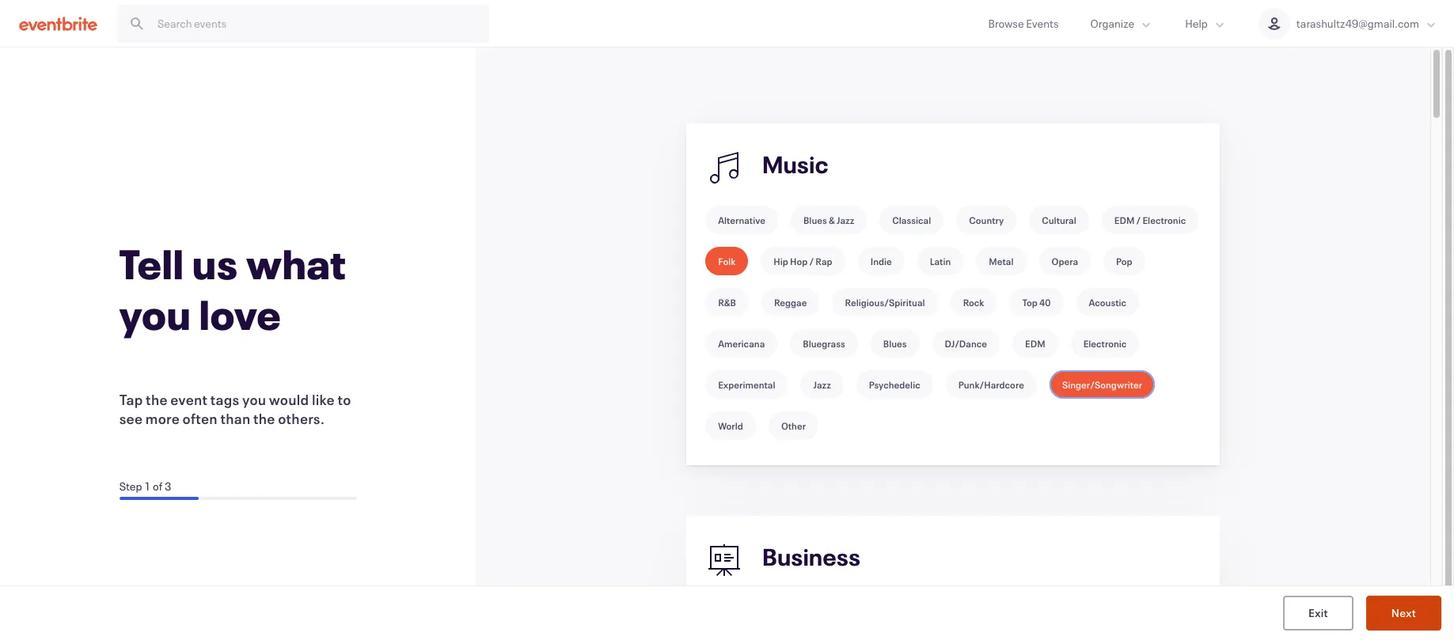Task type: locate. For each thing, give the bounding box(es) containing it.
folk
[[718, 255, 736, 268]]

jazz down bluegrass
[[813, 378, 831, 391]]

blues
[[804, 214, 827, 226], [883, 337, 907, 350]]

often
[[183, 409, 218, 428]]

/ left rap
[[809, 255, 814, 268]]

edm / electronic
[[1115, 214, 1186, 226]]

metal button
[[976, 247, 1027, 276]]

psychedelic
[[869, 378, 921, 391]]

punk/hardcore
[[959, 378, 1024, 391]]

jazz right &
[[837, 214, 854, 226]]

next
[[1392, 605, 1416, 620]]

1 horizontal spatial you
[[242, 390, 266, 409]]

psychedelic button
[[856, 371, 933, 399]]

you inside tap the event tags you would like to see more often than the others.
[[242, 390, 266, 409]]

1 horizontal spatial /
[[1137, 214, 1141, 226]]

jazz button
[[801, 371, 844, 399]]

browse
[[988, 16, 1024, 31]]

other
[[781, 420, 806, 432]]

1 vertical spatial edm
[[1025, 337, 1046, 350]]

electronic
[[1143, 214, 1186, 226], [1084, 337, 1127, 350]]

0 horizontal spatial electronic
[[1084, 337, 1127, 350]]

r&b button
[[706, 288, 749, 317]]

0 vertical spatial blues
[[804, 214, 827, 226]]

music
[[763, 149, 829, 180]]

0 horizontal spatial the
[[146, 390, 168, 409]]

edm button
[[1013, 329, 1058, 358]]

hop
[[790, 255, 808, 268]]

1 vertical spatial blues
[[883, 337, 907, 350]]

the right than
[[253, 409, 275, 428]]

0 vertical spatial jazz
[[837, 214, 854, 226]]

1 horizontal spatial jazz
[[837, 214, 854, 226]]

alternative
[[718, 214, 766, 226]]

indie
[[871, 255, 892, 268]]

blues & jazz button
[[791, 206, 867, 234]]

love
[[199, 287, 282, 341]]

blues for blues
[[883, 337, 907, 350]]

to
[[338, 390, 351, 409]]

classical
[[892, 214, 931, 226]]

rap
[[816, 255, 833, 268]]

jazz inside jazz button
[[813, 378, 831, 391]]

1 vertical spatial jazz
[[813, 378, 831, 391]]

0 horizontal spatial /
[[809, 255, 814, 268]]

top 40
[[1022, 296, 1051, 309]]

you right 'tags'
[[242, 390, 266, 409]]

blues up psychedelic
[[883, 337, 907, 350]]

0 vertical spatial edm
[[1115, 214, 1135, 226]]

you inside tell us what you love
[[119, 287, 191, 341]]

jazz
[[837, 214, 854, 226], [813, 378, 831, 391]]

top 40 button
[[1010, 288, 1064, 317]]

&
[[829, 214, 835, 226]]

you left 'us'
[[119, 287, 191, 341]]

electronic down acoustic
[[1084, 337, 1127, 350]]

edm for edm / electronic
[[1115, 214, 1135, 226]]

0 vertical spatial you
[[119, 287, 191, 341]]

exit
[[1309, 605, 1328, 620]]

edm inside edm / electronic button
[[1115, 214, 1135, 226]]

you
[[119, 287, 191, 341], [242, 390, 266, 409]]

organize link
[[1075, 0, 1170, 47]]

edm inside edm button
[[1025, 337, 1046, 350]]

metal
[[989, 255, 1014, 268]]

world button
[[706, 412, 756, 440]]

40
[[1040, 296, 1051, 309]]

electronic button
[[1071, 329, 1140, 358]]

edm down top 40 at top right
[[1025, 337, 1046, 350]]

0 vertical spatial /
[[1137, 214, 1141, 226]]

tap the event tags you would like to see more often than the others.
[[119, 390, 351, 428]]

edm
[[1115, 214, 1135, 226], [1025, 337, 1046, 350]]

opera
[[1052, 255, 1078, 268]]

experimental
[[718, 378, 775, 391]]

business
[[763, 542, 861, 573]]

cultural
[[1042, 214, 1077, 226]]

religious/spiritual
[[845, 296, 925, 309]]

0 vertical spatial electronic
[[1143, 214, 1186, 226]]

organize
[[1091, 16, 1135, 31]]

than
[[220, 409, 251, 428]]

the right "tap"
[[146, 390, 168, 409]]

jazz inside 'blues & jazz' button
[[837, 214, 854, 226]]

tarashultz49@gmail.com
[[1297, 16, 1420, 31]]

alternative button
[[706, 206, 778, 234]]

classical button
[[880, 206, 944, 234]]

other button
[[769, 412, 819, 440]]

0 horizontal spatial you
[[119, 287, 191, 341]]

1 horizontal spatial the
[[253, 409, 275, 428]]

bluegrass button
[[790, 329, 858, 358]]

/ up pop button
[[1137, 214, 1141, 226]]

0 horizontal spatial edm
[[1025, 337, 1046, 350]]

browse events
[[988, 16, 1059, 31]]

1 horizontal spatial blues
[[883, 337, 907, 350]]

exit button
[[1283, 596, 1354, 631]]

bluegrass
[[803, 337, 845, 350]]

of
[[153, 479, 163, 494]]

0 horizontal spatial jazz
[[813, 378, 831, 391]]

0 horizontal spatial blues
[[804, 214, 827, 226]]

edm up pop button
[[1115, 214, 1135, 226]]

help link
[[1170, 0, 1243, 47]]

blues left &
[[804, 214, 827, 226]]

us
[[192, 237, 238, 291]]

the
[[146, 390, 168, 409], [253, 409, 275, 428]]

1 horizontal spatial edm
[[1115, 214, 1135, 226]]

electronic up pop button
[[1143, 214, 1186, 226]]

rock
[[963, 296, 984, 309]]

tap
[[119, 390, 143, 409]]

1 vertical spatial you
[[242, 390, 266, 409]]

country button
[[957, 206, 1017, 234]]

blues button
[[871, 329, 920, 358]]

1 vertical spatial /
[[809, 255, 814, 268]]

1 vertical spatial electronic
[[1084, 337, 1127, 350]]

would
[[269, 390, 309, 409]]



Task type: describe. For each thing, give the bounding box(es) containing it.
experimental button
[[706, 371, 788, 399]]

tell
[[119, 237, 184, 291]]

acoustic button
[[1076, 288, 1139, 317]]

browse events link
[[973, 0, 1075, 47]]

blues & jazz
[[804, 214, 854, 226]]

latin
[[930, 255, 951, 268]]

country
[[969, 214, 1004, 226]]

tell us what you love
[[119, 237, 347, 341]]

what
[[246, 237, 347, 291]]

edm for edm
[[1025, 337, 1046, 350]]

1 horizontal spatial electronic
[[1143, 214, 1186, 226]]

acoustic
[[1089, 296, 1127, 309]]

progressbar image
[[119, 497, 198, 500]]

singer/songwriter button
[[1050, 371, 1155, 399]]

top
[[1022, 296, 1038, 309]]

1
[[144, 479, 151, 494]]

more
[[146, 409, 180, 428]]

indie button
[[858, 247, 905, 276]]

tarashultz49@gmail.com link
[[1243, 0, 1454, 47]]

next button
[[1366, 596, 1442, 631]]

latin button
[[917, 247, 964, 276]]

cultural button
[[1029, 206, 1089, 234]]

progressbar progress bar
[[119, 497, 357, 500]]

hip hop / rap button
[[761, 247, 845, 276]]

dj/dance button
[[932, 329, 1000, 358]]

punk/hardcore button
[[946, 371, 1037, 399]]

event
[[170, 390, 208, 409]]

eventbrite image
[[19, 15, 97, 31]]

reggae button
[[762, 288, 820, 317]]

events
[[1026, 16, 1059, 31]]

r&b
[[718, 296, 736, 309]]

world
[[718, 420, 743, 432]]

religious/spiritual button
[[832, 288, 938, 317]]

step
[[119, 479, 142, 494]]

tags
[[210, 390, 239, 409]]

help
[[1185, 16, 1208, 31]]

see
[[119, 409, 143, 428]]

rock button
[[951, 288, 997, 317]]

step 1 of 3
[[119, 479, 171, 494]]

reggae
[[774, 296, 807, 309]]

blues for blues & jazz
[[804, 214, 827, 226]]

pop button
[[1104, 247, 1145, 276]]

hip hop / rap
[[774, 255, 833, 268]]

americana
[[718, 337, 765, 350]]

americana button
[[706, 329, 778, 358]]

edm / electronic button
[[1102, 206, 1199, 234]]

like
[[312, 390, 335, 409]]

3
[[165, 479, 171, 494]]

opera button
[[1039, 247, 1091, 276]]

others.
[[278, 409, 325, 428]]

folk button
[[706, 247, 748, 276]]

dj/dance
[[945, 337, 987, 350]]

hip
[[774, 255, 788, 268]]

pop
[[1116, 255, 1133, 268]]



Task type: vqa. For each thing, say whether or not it's contained in the screenshot.
Alert Dialog
no



